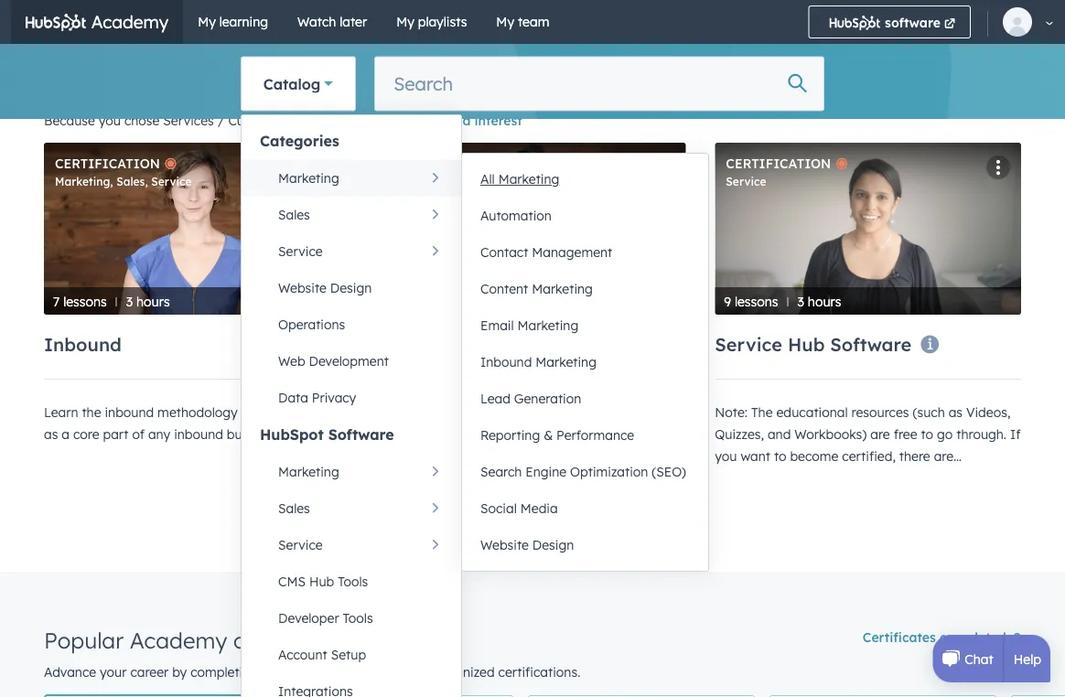 Task type: vqa. For each thing, say whether or not it's contained in the screenshot.
bottom "more"
yes



Task type: describe. For each thing, give the bounding box(es) containing it.
7
[[53, 295, 60, 311]]

email
[[481, 318, 514, 334]]

my team link
[[482, 0, 564, 44]]

certificates
[[234, 628, 350, 655]]

field.
[[413, 113, 442, 129]]

0 horizontal spatial customers
[[430, 427, 493, 443]]

with
[[518, 15, 551, 36]]

development
[[309, 354, 389, 370]]

as inside note: the educational resources (such as videos, quizzes, and workbooks) are free to go through. if you want to become certified, there are…
[[949, 405, 963, 421]]

categories button
[[242, 123, 461, 161]]

data privacy
[[278, 390, 356, 406]]

my learning
[[198, 14, 268, 30]]

fundamentals
[[536, 334, 664, 357]]

(seo)
[[652, 465, 686, 481]]

lead
[[481, 391, 511, 407]]

help
[[1014, 651, 1042, 667]]

marketing up generation
[[536, 355, 597, 371]]

customer
[[228, 113, 287, 129]]

account setup
[[278, 648, 366, 664]]

later
[[340, 14, 367, 30]]

way…
[[403, 471, 435, 487]]

1 horizontal spatial website design button
[[462, 528, 708, 564]]

web development
[[278, 354, 389, 370]]

free inside note: the educational resources (such as videos, quizzes, and workbooks) are free to go through. if you want to become certified, there are…
[[894, 427, 918, 443]]

/
[[218, 113, 225, 129]]

because
[[44, 113, 95, 129]]

menu containing all marketing
[[462, 162, 708, 564]]

to right the skills
[[391, 15, 407, 36]]

web
[[278, 354, 305, 370]]

all
[[481, 172, 495, 188]]

9
[[724, 295, 732, 311]]

the inside people continue to evolve how they buy, and modern customers are more demanding than ever. that's why you need to engage your customers in the way…
[[380, 471, 399, 487]]

0
[[1014, 631, 1022, 647]]

3 hours for inbound
[[126, 295, 170, 311]]

inbound service fundamentals
[[380, 334, 664, 357]]

my for my playlists
[[397, 14, 415, 30]]

the
[[752, 405, 773, 421]]

0 vertical spatial website
[[278, 281, 327, 297]]

you left chose
[[99, 113, 121, 129]]

1 service button from the top
[[242, 234, 461, 271]]

all marketing button
[[462, 162, 708, 198]]

3 for inbound
[[126, 295, 133, 311]]

you up customer
[[242, 76, 280, 103]]

Search search field
[[375, 56, 825, 111]]

email marketing
[[481, 318, 579, 334]]

search
[[481, 465, 522, 481]]

one
[[262, 665, 284, 681]]

hubspot software button
[[242, 417, 461, 455]]

contact management button
[[462, 235, 708, 271]]

chose
[[124, 113, 160, 129]]

services
[[163, 113, 214, 129]]

demanding
[[554, 427, 623, 443]]

account
[[278, 648, 328, 664]]

operations button
[[242, 307, 461, 344]]

popular
[[44, 628, 124, 655]]

1 horizontal spatial hubspot
[[748, 15, 816, 36]]

watch later link
[[283, 0, 382, 44]]

as for flywheel
[[44, 427, 58, 443]]

1 marketing button from the top
[[242, 161, 461, 197]]

inbound for inbound
[[44, 334, 122, 357]]

search engine optimization (seo) button
[[462, 455, 708, 491]]

business
[[227, 427, 279, 443]]

course thumbnail image for inbound
[[44, 143, 350, 316]]

search engine optimization (seo)
[[481, 465, 686, 481]]

educational
[[777, 405, 848, 421]]

my playlists
[[397, 14, 467, 30]]

you inside people continue to evolve how they buy, and modern customers are more demanding than ever. that's why you need to engage your customers in the way…
[[447, 449, 469, 465]]

playlists
[[418, 14, 467, 30]]

content
[[481, 282, 529, 298]]

3 for service hub software
[[798, 295, 805, 311]]

hubspot_logo image for academy
[[26, 14, 87, 31]]

recommended for you
[[44, 76, 280, 103]]

in
[[668, 449, 679, 465]]

are…
[[934, 449, 962, 465]]

optimization
[[570, 465, 649, 481]]

automation
[[481, 208, 552, 224]]

any
[[148, 427, 171, 443]]

performance
[[557, 428, 635, 444]]

our
[[355, 665, 375, 681]]

professional
[[251, 15, 345, 36]]

2 , from the left
[[145, 175, 148, 189]]

people continue to evolve how they buy, and modern customers are more demanding than ever. that's why you need to engage your customers in the way…
[[380, 405, 685, 487]]

1 vertical spatial more
[[304, 665, 335, 681]]

certificates completed: 0
[[863, 631, 1022, 647]]

to left the evolve
[[480, 405, 492, 421]]

quizzes,
[[715, 427, 764, 443]]

inbound for inbound marketing
[[481, 355, 532, 371]]

service inside lesson service
[[391, 174, 431, 188]]

take
[[172, 15, 207, 36]]

3 hours for service hub software
[[798, 295, 842, 311]]

0 vertical spatial website design button
[[242, 271, 461, 307]]

cms hub tools
[[278, 574, 368, 591]]

social
[[481, 501, 517, 517]]

and inside note: the educational resources (such as videos, quizzes, and workbooks) are free to go through. if you want to become certified, there are…
[[768, 427, 791, 443]]

note:
[[715, 405, 748, 421]]

2 sales button from the top
[[242, 491, 461, 528]]

lesson service
[[391, 156, 443, 188]]

hours for service hub software
[[808, 295, 842, 311]]

engage
[[522, 449, 568, 465]]

1 vertical spatial sales
[[278, 207, 310, 223]]

data
[[278, 390, 308, 406]]

marketing down hubspot software
[[278, 465, 339, 481]]

my for my team
[[497, 14, 515, 30]]

certified,
[[843, 449, 896, 465]]

catalog
[[264, 75, 321, 93]]

web development button
[[242, 344, 461, 380]]

certification for service hub software
[[726, 156, 832, 172]]

the left next
[[412, 15, 436, 36]]

certification for inbound
[[55, 156, 160, 172]]

are for software
[[871, 427, 891, 443]]

modern
[[380, 427, 426, 443]]

engine
[[526, 465, 567, 481]]

marketing down management
[[532, 282, 593, 298]]

2 service button from the top
[[242, 528, 461, 564]]

to left go
[[921, 427, 934, 443]]

hub for cms
[[309, 574, 334, 591]]

that's
[[380, 449, 415, 465]]

popular academy certificates
[[44, 628, 350, 655]]

operations
[[278, 317, 345, 333]]

all marketing
[[481, 172, 560, 188]]

content marketing button
[[462, 271, 708, 308]]

lessons for service hub software
[[735, 295, 779, 311]]

marketing , sales , service
[[55, 175, 192, 189]]

certificates
[[863, 631, 936, 647]]

methodology
[[158, 405, 238, 421]]

team
[[518, 14, 550, 30]]



Task type: locate. For each thing, give the bounding box(es) containing it.
marketing
[[278, 171, 339, 187], [499, 172, 560, 188], [55, 175, 110, 189], [532, 282, 593, 298], [518, 318, 579, 334], [536, 355, 597, 371], [278, 465, 339, 481]]

(such
[[913, 405, 946, 421]]

software down data privacy button
[[328, 426, 394, 444]]

course thumbnail image for inbound service fundamentals
[[380, 143, 686, 316]]

my left playlists
[[397, 14, 415, 30]]

inbound
[[44, 334, 122, 357], [380, 334, 457, 357], [481, 355, 532, 371]]

0 vertical spatial hub
[[788, 334, 825, 357]]

chat
[[965, 651, 994, 667]]

sales button down that's
[[242, 491, 461, 528]]

1 vertical spatial free
[[894, 427, 918, 443]]

1 course thumbnail image from the left
[[44, 143, 350, 316]]

as left a
[[44, 427, 58, 443]]

1 hours from the left
[[136, 295, 170, 311]]

and
[[241, 405, 265, 421], [625, 405, 648, 421], [768, 427, 791, 443]]

and inside 'learn the inbound methodology and the flywheel as a core part of any inbound business'
[[241, 405, 265, 421]]

customers down the than
[[602, 449, 665, 465]]

my playlists link
[[382, 0, 482, 44]]

inbound down methodology
[[174, 427, 223, 443]]

sales button
[[242, 197, 461, 234], [242, 491, 461, 528]]

website design for topmost website design "button"
[[278, 281, 372, 297]]

tools inside button
[[338, 574, 368, 591]]

1 vertical spatial hubspot
[[260, 426, 324, 444]]

free right with
[[555, 15, 586, 36]]

2 marketing button from the top
[[242, 455, 461, 491]]

buy,
[[595, 405, 621, 421]]

1 vertical spatial sales button
[[242, 491, 461, 528]]

and down the the
[[768, 427, 791, 443]]

setup
[[331, 648, 366, 664]]

0 horizontal spatial hubspot_logo image
[[26, 14, 87, 31]]

service button up operations button
[[242, 234, 461, 271]]

0 vertical spatial sales
[[116, 175, 145, 189]]

marketing up the inbound marketing
[[518, 318, 579, 334]]

1 vertical spatial as
[[949, 405, 963, 421]]

marketing down "because"
[[55, 175, 110, 189]]

email marketing button
[[462, 308, 708, 345]]

are for fundamentals
[[496, 427, 516, 443]]

1 horizontal spatial as
[[343, 113, 357, 129]]

1 horizontal spatial ,
[[145, 175, 148, 189]]

and inside people continue to evolve how they buy, and modern customers are more demanding than ever. that's why you need to engage your customers in the way…
[[625, 405, 648, 421]]

more down account setup
[[304, 665, 335, 681]]

your down demanding
[[571, 449, 598, 465]]

as right support
[[343, 113, 357, 129]]

0 vertical spatial design
[[330, 281, 372, 297]]

become
[[790, 449, 839, 465]]

website
[[278, 281, 327, 297], [481, 538, 529, 554]]

1 vertical spatial of
[[339, 665, 351, 681]]

1 horizontal spatial my
[[397, 14, 415, 30]]

software up "resources"
[[831, 334, 912, 357]]

2 course thumbnail image from the left
[[380, 143, 686, 316]]

automation button
[[462, 198, 708, 235]]

marketing button down categories at the left top
[[242, 161, 461, 197]]

1 horizontal spatial website
[[481, 538, 529, 554]]

website design up operations
[[278, 281, 372, 297]]

0 horizontal spatial are
[[496, 427, 516, 443]]

menu
[[242, 123, 461, 698], [462, 162, 708, 564]]

continue
[[424, 405, 476, 421]]

tools up developer tools button
[[338, 574, 368, 591]]

hubspot_logo image for software
[[830, 16, 881, 30]]

training
[[641, 15, 701, 36]]

inbound marketing button
[[462, 345, 708, 381]]

1 horizontal spatial customers
[[602, 449, 665, 465]]

0 vertical spatial website design
[[278, 281, 372, 297]]

1 3 hours from the left
[[126, 295, 170, 311]]

skills
[[350, 15, 386, 36]]

hours for inbound
[[136, 295, 170, 311]]

why
[[419, 449, 443, 465]]

0 horizontal spatial free
[[555, 15, 586, 36]]

3 hours right 7 lessons
[[126, 295, 170, 311]]

3 hours up the service hub software
[[798, 295, 842, 311]]

2 horizontal spatial course thumbnail image
[[715, 143, 1022, 316]]

my for my learning
[[198, 14, 216, 30]]

hubspot right the 'from'
[[748, 15, 816, 36]]

need
[[473, 449, 502, 465]]

1 vertical spatial inbound
[[174, 427, 223, 443]]

your right take
[[212, 15, 246, 36]]

go
[[938, 427, 953, 443]]

to
[[391, 15, 407, 36], [480, 405, 492, 421], [921, 427, 934, 443], [506, 449, 518, 465], [774, 449, 787, 465]]

hubspot_logo image
[[26, 14, 87, 31], [830, 16, 881, 30]]

cms hub tools button
[[242, 564, 461, 601]]

website design button down media
[[462, 528, 708, 564]]

0 vertical spatial marketing button
[[242, 161, 461, 197]]

design
[[330, 281, 372, 297], [533, 538, 574, 554]]

0 vertical spatial more
[[519, 427, 551, 443]]

hub
[[788, 334, 825, 357], [309, 574, 334, 591]]

0 vertical spatial service button
[[242, 234, 461, 271]]

to down reporting
[[506, 449, 518, 465]]

as inside 'learn the inbound methodology and the flywheel as a core part of any inbound business'
[[44, 427, 58, 443]]

1 lessons from the left
[[63, 295, 107, 311]]

more up engage
[[519, 427, 551, 443]]

2 my from the left
[[397, 14, 415, 30]]

certifications.
[[499, 665, 581, 681]]

website down the social
[[481, 538, 529, 554]]

1 vertical spatial website design
[[481, 538, 574, 554]]

globally
[[378, 665, 425, 681]]

inbound down 7 lessons
[[44, 334, 122, 357]]

1 certification from the left
[[55, 156, 160, 172]]

inbound down email
[[481, 355, 532, 371]]

3 course thumbnail image from the left
[[715, 143, 1022, 316]]

2 vertical spatial as
[[44, 427, 58, 443]]

1 vertical spatial tools
[[343, 611, 373, 627]]

1 vertical spatial service button
[[242, 528, 461, 564]]

1 horizontal spatial free
[[894, 427, 918, 443]]

0 horizontal spatial software
[[328, 426, 394, 444]]

0 vertical spatial customers
[[430, 427, 493, 443]]

0 horizontal spatial inbound
[[44, 334, 122, 357]]

2 horizontal spatial and
[[768, 427, 791, 443]]

0 horizontal spatial hub
[[309, 574, 334, 591]]

are down "resources"
[[871, 427, 891, 443]]

lead generation
[[481, 391, 582, 407]]

1 horizontal spatial hours
[[808, 295, 842, 311]]

course thumbnail image
[[44, 143, 350, 316], [380, 143, 686, 316], [715, 143, 1022, 316]]

2 vertical spatial sales
[[278, 501, 310, 517]]

website up operations
[[278, 281, 327, 297]]

certification
[[55, 156, 160, 172], [726, 156, 832, 172]]

lessons right 9
[[735, 295, 779, 311]]

0 horizontal spatial course thumbnail image
[[44, 143, 350, 316]]

core
[[73, 427, 99, 443]]

you
[[242, 76, 280, 103], [99, 113, 121, 129], [447, 449, 469, 465], [715, 449, 737, 465]]

1 horizontal spatial lessons
[[735, 295, 779, 311]]

3 my from the left
[[497, 14, 515, 30]]

1 horizontal spatial of
[[339, 665, 351, 681]]

3 right 7 lessons
[[126, 295, 133, 311]]

recognized
[[429, 665, 495, 681]]

are down the evolve
[[496, 427, 516, 443]]

videos,
[[967, 405, 1011, 421]]

hours up the service hub software
[[808, 295, 842, 311]]

0 horizontal spatial of
[[132, 427, 145, 443]]

resources
[[852, 405, 910, 421]]

than
[[627, 427, 654, 443]]

0 horizontal spatial hubspot
[[260, 426, 324, 444]]

tools down cms hub tools button at the left bottom of the page
[[343, 611, 373, 627]]

sales
[[116, 175, 145, 189], [278, 207, 310, 223], [278, 501, 310, 517]]

3 up the service hub software
[[798, 295, 805, 311]]

sales up cms
[[278, 501, 310, 517]]

academy
[[87, 11, 169, 33], [821, 15, 894, 36], [130, 628, 227, 655]]

1 horizontal spatial software
[[831, 334, 912, 357]]

0 horizontal spatial lessons
[[63, 295, 107, 311]]

add interest link
[[446, 113, 523, 129]]

1 are from the left
[[496, 427, 516, 443]]

hub inside button
[[309, 574, 334, 591]]

0 horizontal spatial more
[[304, 665, 335, 681]]

and up business
[[241, 405, 265, 421]]

advance
[[44, 665, 96, 681]]

0 vertical spatial inbound
[[105, 405, 154, 421]]

as up go
[[949, 405, 963, 421]]

hub right cms
[[309, 574, 334, 591]]

0 horizontal spatial as
[[44, 427, 58, 443]]

marketing up automation
[[499, 172, 560, 188]]

0 horizontal spatial menu
[[242, 123, 461, 698]]

if
[[1011, 427, 1021, 443]]

1 horizontal spatial and
[[625, 405, 648, 421]]

software inside button
[[328, 426, 394, 444]]

online
[[590, 15, 637, 36]]

1 , from the left
[[110, 175, 113, 189]]

as for support
[[343, 113, 357, 129]]

cms
[[278, 574, 306, 591]]

website design button up operations
[[242, 271, 461, 307]]

service button up cms hub tools
[[242, 528, 461, 564]]

generation
[[514, 391, 582, 407]]

sales down chose
[[116, 175, 145, 189]]

1 horizontal spatial 3 hours
[[798, 295, 842, 311]]

service button
[[242, 234, 461, 271], [242, 528, 461, 564]]

are inside people continue to evolve how they buy, and modern customers are more demanding than ever. that's why you need to engage your customers in the way…
[[496, 427, 516, 443]]

lessons for inbound
[[63, 295, 107, 311]]

2 horizontal spatial as
[[949, 405, 963, 421]]

1 vertical spatial software
[[328, 426, 394, 444]]

marketing button down hubspot software
[[242, 455, 461, 491]]

0 horizontal spatial design
[[330, 281, 372, 297]]

2 are from the left
[[871, 427, 891, 443]]

1 my from the left
[[198, 14, 216, 30]]

are inside note: the educational resources (such as videos, quizzes, and workbooks) are free to go through. if you want to become certified, there are…
[[871, 427, 891, 443]]

website design button
[[242, 271, 461, 307], [462, 528, 708, 564]]

1 vertical spatial hub
[[309, 574, 334, 591]]

watch
[[298, 14, 336, 30]]

content marketing
[[481, 282, 593, 298]]

design up operations button
[[330, 281, 372, 297]]

of inside 'learn the inbound methodology and the flywheel as a core part of any inbound business'
[[132, 427, 145, 443]]

1 horizontal spatial certification
[[726, 156, 832, 172]]

hub up "educational"
[[788, 334, 825, 357]]

0 vertical spatial tools
[[338, 574, 368, 591]]

of left any
[[132, 427, 145, 443]]

sales button down categories button on the top of page
[[242, 197, 461, 234]]

my
[[198, 14, 216, 30], [397, 14, 415, 30], [497, 14, 515, 30]]

developer tools button
[[242, 601, 461, 638]]

reporting & performance
[[481, 428, 635, 444]]

the up core
[[82, 405, 101, 421]]

the down that's
[[380, 471, 399, 487]]

flywheel
[[291, 405, 340, 421]]

navigation containing my learning
[[183, 0, 791, 44]]

hubspot down flywheel
[[260, 426, 324, 444]]

menu containing categories
[[242, 123, 461, 698]]

catalog button
[[241, 56, 356, 111]]

you down quizzes,
[[715, 449, 737, 465]]

social media
[[481, 501, 558, 517]]

you right why
[[447, 449, 469, 465]]

inbound for inbound service fundamentals
[[380, 334, 457, 357]]

of down setup
[[339, 665, 351, 681]]

1 horizontal spatial course thumbnail image
[[380, 143, 686, 316]]

1 vertical spatial customers
[[602, 449, 665, 465]]

0 vertical spatial as
[[343, 113, 357, 129]]

developer tools
[[278, 611, 373, 627]]

1 horizontal spatial menu
[[462, 162, 708, 564]]

hubspot software
[[260, 426, 394, 444]]

2 3 hours from the left
[[798, 295, 842, 311]]

1 horizontal spatial design
[[533, 538, 574, 554]]

or
[[288, 665, 300, 681]]

0 horizontal spatial and
[[241, 405, 265, 421]]

customers down continue
[[430, 427, 493, 443]]

0 horizontal spatial 3 hours
[[126, 295, 170, 311]]

1 horizontal spatial website design
[[481, 538, 574, 554]]

design for website design "button" to the right
[[533, 538, 574, 554]]

1 vertical spatial marketing button
[[242, 455, 461, 491]]

website design down social media
[[481, 538, 574, 554]]

0 horizontal spatial website design
[[278, 281, 372, 297]]

0 vertical spatial software
[[831, 334, 912, 357]]

your left career
[[100, 665, 127, 681]]

2 horizontal spatial inbound
[[481, 355, 532, 371]]

your inside people continue to evolve how they buy, and modern customers are more demanding than ever. that's why you need to engage your customers in the way…
[[571, 449, 598, 465]]

1 vertical spatial website
[[481, 538, 529, 554]]

1 horizontal spatial are
[[871, 427, 891, 443]]

tools inside button
[[343, 611, 373, 627]]

level
[[479, 15, 514, 36]]

0 vertical spatial free
[[555, 15, 586, 36]]

your left job
[[360, 113, 387, 129]]

inbound inside button
[[481, 355, 532, 371]]

because you chose services / customer support as your job field. add interest
[[44, 113, 523, 129]]

more
[[519, 427, 551, 443], [304, 665, 335, 681]]

design down media
[[533, 538, 574, 554]]

inbound up "part"
[[105, 405, 154, 421]]

2 certification from the left
[[726, 156, 832, 172]]

1 vertical spatial design
[[533, 538, 574, 554]]

they
[[566, 405, 592, 421]]

marketing inside button
[[499, 172, 560, 188]]

hub for service
[[788, 334, 825, 357]]

learn the inbound methodology and the flywheel as a core part of any inbound business
[[44, 405, 340, 443]]

sales down categories at the left top
[[278, 207, 310, 223]]

0 horizontal spatial ,
[[110, 175, 113, 189]]

more inside people continue to evolve how they buy, and modern customers are more demanding than ever. that's why you need to engage your customers in the way…
[[519, 427, 551, 443]]

0 vertical spatial hubspot
[[748, 15, 816, 36]]

0 horizontal spatial 3
[[126, 295, 133, 311]]

1 horizontal spatial hub
[[788, 334, 825, 357]]

1 horizontal spatial inbound
[[174, 427, 223, 443]]

hubspot inside hubspot software button
[[260, 426, 324, 444]]

navigation
[[183, 0, 791, 44]]

you inside note: the educational resources (such as videos, quizzes, and workbooks) are free to go through. if you want to become certified, there are…
[[715, 449, 737, 465]]

contact management
[[481, 245, 613, 261]]

add
[[446, 113, 471, 129]]

contact
[[481, 245, 529, 261]]

0 horizontal spatial hours
[[136, 295, 170, 311]]

0 vertical spatial sales button
[[242, 197, 461, 234]]

2 lessons from the left
[[735, 295, 779, 311]]

0 horizontal spatial inbound
[[105, 405, 154, 421]]

0 horizontal spatial website
[[278, 281, 327, 297]]

and up the than
[[625, 405, 648, 421]]

free up there
[[894, 427, 918, 443]]

2 hours from the left
[[808, 295, 842, 311]]

my left team
[[497, 14, 515, 30]]

interest
[[475, 113, 523, 129]]

my left "learning"
[[198, 14, 216, 30]]

developer
[[278, 611, 339, 627]]

0 horizontal spatial my
[[198, 14, 216, 30]]

the up business
[[268, 405, 288, 421]]

to right want
[[774, 449, 787, 465]]

reporting & performance button
[[462, 418, 708, 455]]

2 horizontal spatial my
[[497, 14, 515, 30]]

there
[[900, 449, 931, 465]]

lead generation button
[[462, 381, 708, 418]]

completing
[[191, 665, 258, 681]]

lessons right 7
[[63, 295, 107, 311]]

1 horizontal spatial more
[[519, 427, 551, 443]]

0 horizontal spatial certification
[[55, 156, 160, 172]]

1 vertical spatial website design button
[[462, 528, 708, 564]]

website design for website design "button" to the right
[[481, 538, 574, 554]]

advance your career by completing one or more of our globally recognized certifications.
[[44, 665, 581, 681]]

1 horizontal spatial 3
[[798, 295, 805, 311]]

,
[[110, 175, 113, 189], [145, 175, 148, 189]]

0 vertical spatial of
[[132, 427, 145, 443]]

1 horizontal spatial inbound
[[380, 334, 457, 357]]

0 horizontal spatial website design button
[[242, 271, 461, 307]]

service hub software
[[715, 334, 912, 357]]

hours right 7 lessons
[[136, 295, 170, 311]]

inbound up people
[[380, 334, 457, 357]]

marketing down categories at the left top
[[278, 171, 339, 187]]

course thumbnail image for service hub software
[[715, 143, 1022, 316]]

1 horizontal spatial hubspot_logo image
[[830, 16, 881, 30]]

lesson
[[391, 156, 443, 172]]

design for topmost website design "button"
[[330, 281, 372, 297]]

by
[[172, 665, 187, 681]]

software
[[881, 15, 941, 31]]

2 3 from the left
[[798, 295, 805, 311]]

1 3 from the left
[[126, 295, 133, 311]]

learning
[[219, 14, 268, 30]]

ever.
[[658, 427, 685, 443]]

1 sales button from the top
[[242, 197, 461, 234]]



